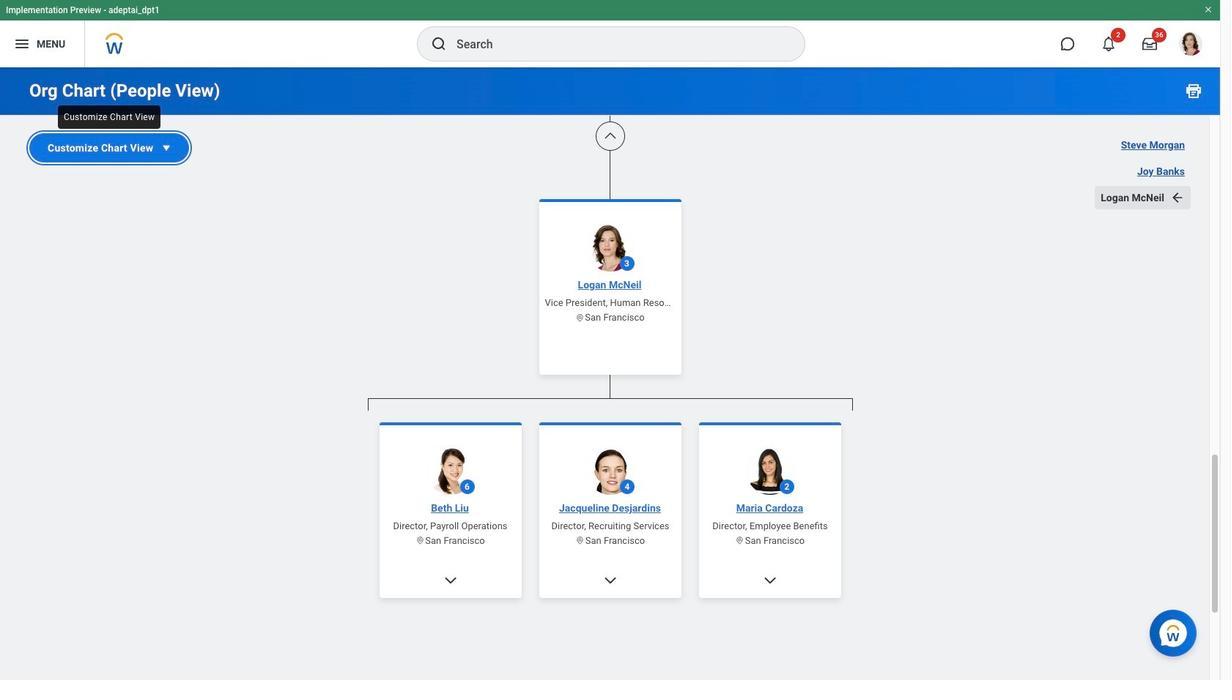 Task type: vqa. For each thing, say whether or not it's contained in the screenshot.
the Search Workday "Search Field"
yes



Task type: describe. For each thing, give the bounding box(es) containing it.
location image for chevron down icon
[[416, 536, 425, 546]]

arrow left image
[[1170, 191, 1185, 205]]

2 chevron down image from the left
[[763, 573, 777, 588]]

chevron up image
[[603, 129, 617, 144]]

justify image
[[13, 35, 31, 53]]

1 chevron down image from the left
[[603, 573, 617, 588]]

profile logan mcneil image
[[1179, 32, 1203, 59]]

Search Workday  search field
[[457, 28, 775, 60]]

location image for second chevron down image
[[735, 536, 745, 546]]

close environment banner image
[[1204, 5, 1213, 14]]

location image
[[575, 536, 585, 546]]



Task type: locate. For each thing, give the bounding box(es) containing it.
caret down image
[[159, 141, 174, 155]]

1 horizontal spatial chevron down image
[[763, 573, 777, 588]]

notifications large image
[[1101, 37, 1116, 51]]

location image
[[575, 313, 585, 322], [416, 536, 425, 546], [735, 536, 745, 546]]

tooltip
[[53, 101, 165, 133]]

1 horizontal spatial location image
[[575, 313, 585, 322]]

inbox large image
[[1142, 37, 1157, 51]]

print org chart image
[[1185, 82, 1203, 100]]

2 horizontal spatial location image
[[735, 536, 745, 546]]

banner
[[0, 0, 1220, 67]]

0 horizontal spatial chevron down image
[[603, 573, 617, 588]]

chevron down image
[[443, 573, 458, 588]]

chevron down image
[[603, 573, 617, 588], [763, 573, 777, 588]]

search image
[[430, 35, 448, 53]]

main content
[[0, 0, 1220, 681]]

0 horizontal spatial location image
[[416, 536, 425, 546]]

logan mcneil, logan mcneil, 3 direct reports element
[[368, 411, 853, 681]]



